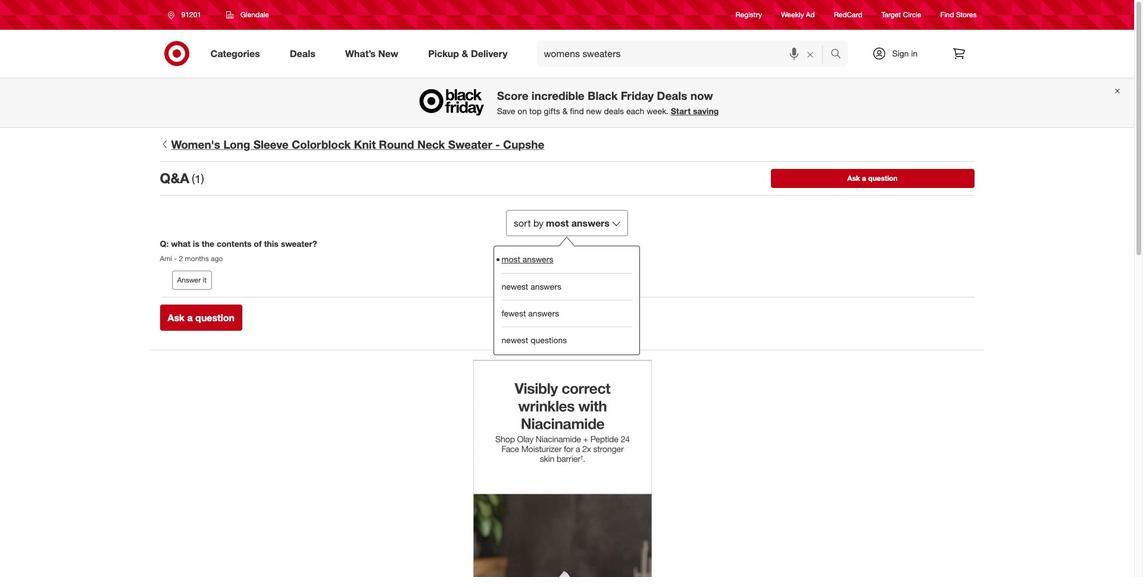 Task type: vqa. For each thing, say whether or not it's contained in the screenshot.
Exclusions Apply. LINK
no



Task type: locate. For each thing, give the bounding box(es) containing it.
1 horizontal spatial a
[[863, 174, 867, 183]]

most right by
[[546, 217, 569, 229]]

ago
[[211, 255, 223, 264]]

0 vertical spatial a
[[863, 174, 867, 183]]

redcard
[[835, 10, 863, 19]]

now
[[691, 89, 714, 103]]

0 horizontal spatial ask a question button
[[160, 305, 242, 332]]

1 vertical spatial most
[[502, 255, 521, 265]]

0 vertical spatial ask a question button
[[771, 169, 975, 188]]

most answers link
[[502, 247, 633, 273]]

answers up fewest answers
[[531, 282, 562, 292]]

ask for (
[[848, 174, 861, 183]]

glendale button
[[219, 4, 277, 26]]

0 horizontal spatial ask
[[168, 312, 185, 324]]

answers for newest answers
[[531, 282, 562, 292]]

categories
[[211, 47, 260, 59]]

deals inside the score incredible black friday deals now save on top gifts & find new deals each week. start saving
[[657, 89, 688, 103]]

1 horizontal spatial ask
[[848, 174, 861, 183]]

answers up newest answers
[[523, 255, 554, 265]]

& left find
[[563, 106, 568, 116]]

deals left what's
[[290, 47, 316, 59]]

answers for most answers
[[523, 255, 554, 265]]

round
[[379, 138, 415, 151]]

score incredible black friday deals now save on top gifts & find new deals each week. start saving
[[497, 89, 719, 116]]

knit
[[354, 138, 376, 151]]

each
[[627, 106, 645, 116]]

newest
[[502, 282, 529, 292], [502, 335, 529, 345]]

ask
[[848, 174, 861, 183], [168, 312, 185, 324]]

new
[[587, 106, 602, 116]]

registry
[[736, 10, 763, 19]]

1 horizontal spatial question
[[869, 174, 898, 183]]

question
[[869, 174, 898, 183], [195, 312, 235, 324]]

91201
[[181, 10, 201, 19]]

& right the pickup
[[462, 47, 469, 59]]

newest answers
[[502, 282, 562, 292]]

advertisement region
[[473, 361, 652, 578]]

fewest answers
[[502, 308, 560, 319]]

ask a question for (
[[848, 174, 898, 183]]

deals link
[[280, 41, 331, 67]]

newest up fewest
[[502, 282, 529, 292]]

pickup
[[428, 47, 459, 59]]

ami
[[160, 255, 172, 264]]

1 horizontal spatial &
[[563, 106, 568, 116]]

0 vertical spatial newest
[[502, 282, 529, 292]]

1 horizontal spatial ask a question
[[848, 174, 898, 183]]

this
[[264, 239, 279, 249]]

what's new
[[345, 47, 399, 59]]

1 vertical spatial ask
[[168, 312, 185, 324]]

cupshe
[[504, 138, 545, 151]]

0 vertical spatial question
[[869, 174, 898, 183]]

ask a question
[[848, 174, 898, 183], [168, 312, 235, 324]]

by
[[534, 217, 544, 229]]

1 horizontal spatial most
[[546, 217, 569, 229]]

q&a ( 1 )
[[160, 170, 204, 187]]

ask a question button
[[771, 169, 975, 188], [160, 305, 242, 332]]

ask a question button for (
[[771, 169, 975, 188]]

answer it
[[177, 276, 207, 285]]

2
[[179, 255, 183, 264]]

0 horizontal spatial deals
[[290, 47, 316, 59]]

1 vertical spatial a
[[187, 312, 193, 324]]

target circle
[[882, 10, 922, 19]]

deals
[[290, 47, 316, 59], [657, 89, 688, 103]]

sweater?
[[281, 239, 317, 249]]

newest questions
[[502, 335, 567, 345]]

1 horizontal spatial ask a question button
[[771, 169, 975, 188]]

2 newest from the top
[[502, 335, 529, 345]]

what's new link
[[335, 41, 414, 67]]

0 vertical spatial ask a question
[[848, 174, 898, 183]]

start
[[671, 106, 691, 116]]

question for ami - 2 months ago
[[195, 312, 235, 324]]

0 vertical spatial most
[[546, 217, 569, 229]]

0 horizontal spatial -
[[174, 255, 177, 264]]

q: what is the contents of this sweater? ami - 2 months ago
[[160, 239, 317, 264]]

- left cupshe
[[496, 138, 500, 151]]

0 horizontal spatial question
[[195, 312, 235, 324]]

most up newest answers
[[502, 255, 521, 265]]

sign in
[[893, 48, 918, 58]]

colorblock
[[292, 138, 351, 151]]

&
[[462, 47, 469, 59], [563, 106, 568, 116]]

1 vertical spatial question
[[195, 312, 235, 324]]

1 vertical spatial -
[[174, 255, 177, 264]]

1 vertical spatial &
[[563, 106, 568, 116]]

deals up start
[[657, 89, 688, 103]]

- left 2
[[174, 255, 177, 264]]

0 horizontal spatial a
[[187, 312, 193, 324]]

it
[[203, 276, 207, 285]]

find
[[941, 10, 955, 19]]

a
[[863, 174, 867, 183], [187, 312, 193, 324]]

newest down fewest
[[502, 335, 529, 345]]

answers up most answers link
[[572, 217, 610, 229]]

0 vertical spatial ask
[[848, 174, 861, 183]]

-
[[496, 138, 500, 151], [174, 255, 177, 264]]

answers
[[572, 217, 610, 229], [523, 255, 554, 265], [531, 282, 562, 292], [529, 308, 560, 319]]

0 horizontal spatial &
[[462, 47, 469, 59]]

women's long sleeve colorblock knit round neck sweater - cupshe link
[[160, 138, 975, 152]]

ask for ami - 2 months ago
[[168, 312, 185, 324]]

(
[[192, 172, 195, 186]]

1 vertical spatial ask a question button
[[160, 305, 242, 332]]

1 vertical spatial deals
[[657, 89, 688, 103]]

1 vertical spatial newest
[[502, 335, 529, 345]]

1 horizontal spatial deals
[[657, 89, 688, 103]]

0 horizontal spatial most
[[502, 255, 521, 265]]

find
[[570, 106, 584, 116]]

glendale
[[241, 10, 269, 19]]

registry link
[[736, 10, 763, 20]]

1 horizontal spatial -
[[496, 138, 500, 151]]

of
[[254, 239, 262, 249]]

0 horizontal spatial ask a question
[[168, 312, 235, 324]]

1 vertical spatial ask a question
[[168, 312, 235, 324]]

newest inside 'link'
[[502, 335, 529, 345]]

most
[[546, 217, 569, 229], [502, 255, 521, 265]]

circle
[[904, 10, 922, 19]]

on
[[518, 106, 527, 116]]

sort by most answers
[[514, 217, 610, 229]]

answers up questions
[[529, 308, 560, 319]]

1 newest from the top
[[502, 282, 529, 292]]

what's
[[345, 47, 376, 59]]

0 vertical spatial -
[[496, 138, 500, 151]]



Task type: describe. For each thing, give the bounding box(es) containing it.
- inside q: what is the contents of this sweater? ami - 2 months ago
[[174, 255, 177, 264]]

ask a question for ami - 2 months ago
[[168, 312, 235, 324]]

0 vertical spatial deals
[[290, 47, 316, 59]]

week.
[[647, 106, 669, 116]]

a for (
[[863, 174, 867, 183]]

a for ami - 2 months ago
[[187, 312, 193, 324]]

ask a question button for ami - 2 months ago
[[160, 305, 242, 332]]

newest for newest questions
[[502, 335, 529, 345]]

)
[[201, 172, 204, 186]]

fewest answers link
[[502, 300, 633, 327]]

q&a
[[160, 170, 189, 187]]

target circle link
[[882, 10, 922, 20]]

1
[[195, 172, 201, 186]]

find stores link
[[941, 10, 977, 20]]

stores
[[957, 10, 977, 19]]

score
[[497, 89, 529, 103]]

q:
[[160, 239, 169, 249]]

save
[[497, 106, 516, 116]]

in
[[912, 48, 918, 58]]

fewest
[[502, 308, 526, 319]]

find stores
[[941, 10, 977, 19]]

new
[[379, 47, 399, 59]]

answer it button
[[172, 271, 212, 290]]

gifts
[[544, 106, 561, 116]]

saving
[[694, 106, 719, 116]]

answer
[[177, 276, 201, 285]]

sleeve
[[254, 138, 289, 151]]

friday
[[621, 89, 654, 103]]

sort
[[514, 217, 531, 229]]

deals
[[604, 106, 624, 116]]

delivery
[[471, 47, 508, 59]]

months
[[185, 255, 209, 264]]

0 vertical spatial &
[[462, 47, 469, 59]]

women's
[[171, 138, 220, 151]]

pickup & delivery link
[[418, 41, 523, 67]]

question for (
[[869, 174, 898, 183]]

pickup & delivery
[[428, 47, 508, 59]]

what
[[171, 239, 191, 249]]

sweater
[[448, 138, 493, 151]]

questions
[[531, 335, 567, 345]]

ad
[[807, 10, 816, 19]]

sign in link
[[862, 41, 937, 67]]

newest for newest answers
[[502, 282, 529, 292]]

What can we help you find? suggestions appear below search field
[[537, 41, 834, 67]]

top
[[530, 106, 542, 116]]

women's long sleeve colorblock knit round neck sweater - cupshe
[[171, 138, 545, 151]]

& inside the score incredible black friday deals now save on top gifts & find new deals each week. start saving
[[563, 106, 568, 116]]

weekly ad link
[[782, 10, 816, 20]]

contents
[[217, 239, 252, 249]]

redcard link
[[835, 10, 863, 20]]

sign
[[893, 48, 910, 58]]

is
[[193, 239, 200, 249]]

most answers
[[502, 255, 554, 265]]

categories link
[[200, 41, 275, 67]]

newest questions link
[[502, 327, 633, 354]]

target
[[882, 10, 902, 19]]

answers for fewest answers
[[529, 308, 560, 319]]

search
[[826, 49, 854, 61]]

black
[[588, 89, 618, 103]]

weekly
[[782, 10, 805, 19]]

the
[[202, 239, 215, 249]]

search button
[[826, 41, 854, 69]]

neck
[[418, 138, 445, 151]]

long
[[224, 138, 250, 151]]

weekly ad
[[782, 10, 816, 19]]

91201 button
[[160, 4, 214, 26]]

incredible
[[532, 89, 585, 103]]

newest answers link
[[502, 273, 633, 300]]



